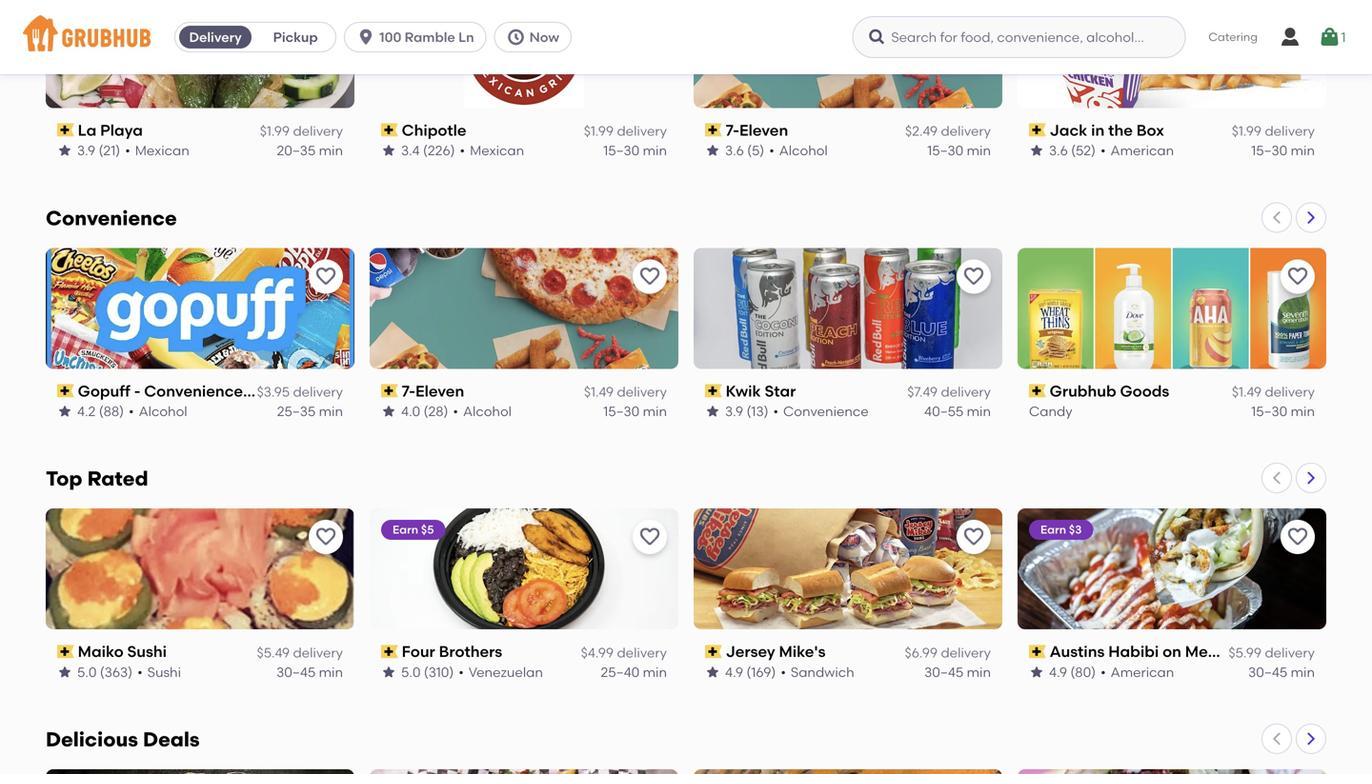 Task type: describe. For each thing, give the bounding box(es) containing it.
$2.49 delivery
[[905, 123, 991, 139]]

25–40
[[601, 665, 640, 681]]

star icon image for 5.0 (310)
[[381, 665, 396, 680]]

grubhub goods logo image
[[1018, 248, 1327, 369]]

chipotle
[[402, 121, 467, 140]]

min for 5.0 (363)
[[319, 665, 343, 681]]

save this restaurant button for 3.9 (21)
[[309, 0, 343, 33]]

save this restaurant image for 7-eleven
[[963, 4, 985, 27]]

15–30 min for (52)
[[1251, 143, 1315, 159]]

delivery for 3.9 (21)
[[293, 123, 343, 139]]

alcohol,
[[251, 382, 312, 401]]

save this restaurant button for 4.2 (88)
[[309, 260, 343, 294]]

$1.49 delivery for 7-eleven
[[584, 384, 667, 400]]

subscription pass image for gopuff - convenience, alcohol, & more
[[57, 385, 74, 398]]

min for 4.9 (80)
[[1291, 665, 1315, 681]]

min for 3.6 (52)
[[1291, 143, 1315, 159]]

now
[[529, 29, 559, 45]]

100
[[379, 29, 401, 45]]

0 vertical spatial convenience
[[46, 206, 177, 230]]

(21)
[[99, 143, 120, 159]]

save this restaurant image for kwik star
[[963, 265, 985, 288]]

4.9 for jersey mike's
[[725, 665, 743, 681]]

$6.99
[[905, 645, 938, 661]]

mexican for la playa
[[135, 143, 189, 159]]

min for 3.9 (21)
[[319, 143, 343, 159]]

min for 4.9 (169)
[[967, 665, 991, 681]]

eleven for 4.0 (28)
[[415, 382, 464, 401]]

main navigation navigation
[[0, 0, 1372, 74]]

$1.99 delivery for chipotle
[[584, 123, 667, 139]]

delivery for 3.4 (226)
[[617, 123, 667, 139]]

save this restaurant button for 3.9 (13)
[[957, 260, 991, 294]]

5.0 for four brothers
[[401, 665, 421, 681]]

$1.49 for goods
[[1232, 384, 1262, 400]]

15–30 min for (28)
[[603, 404, 667, 420]]

ln
[[459, 29, 474, 45]]

3.4 (226)
[[401, 143, 455, 159]]

american for on
[[1111, 665, 1174, 681]]

$3.95
[[257, 384, 290, 400]]

four brothers logo image
[[370, 509, 679, 630]]

20–35 min
[[277, 143, 343, 159]]

• for (310)
[[459, 665, 464, 681]]

save this restaurant button for 5.0 (363)
[[309, 521, 343, 555]]

mike's
[[779, 643, 826, 662]]

pickup
[[273, 29, 318, 45]]

subscription pass image for kwik star
[[705, 385, 722, 398]]

$5
[[421, 523, 434, 537]]

star icon image for 4.2 (88)
[[57, 404, 72, 419]]

$4.99 delivery
[[581, 645, 667, 661]]

1 caret right icon image from the top
[[1304, 210, 1319, 225]]

caret right icon image for rated
[[1304, 471, 1319, 486]]

• american for on
[[1101, 665, 1174, 681]]

pickup button
[[256, 22, 336, 52]]

delivery for 4.0 (28)
[[617, 384, 667, 400]]

jack in the box logo image
[[1018, 0, 1327, 108]]

caret right icon image for deals
[[1304, 732, 1319, 747]]

$6.99 delivery
[[905, 645, 991, 661]]

delivery for 5.0 (310)
[[617, 645, 667, 661]]

more
[[331, 382, 369, 401]]

(13)
[[747, 404, 769, 420]]

alcohol for 4.0 (28)
[[463, 404, 512, 420]]

3.6 (5)
[[725, 143, 764, 159]]

• for (363)
[[137, 665, 143, 681]]

delicious deals
[[46, 728, 200, 752]]

&
[[316, 382, 327, 401]]

box
[[1137, 121, 1164, 140]]

subscription pass image for grubhub goods
[[1029, 385, 1046, 398]]

alcohol for 4.2 (88)
[[139, 404, 187, 420]]

• sandwich
[[781, 665, 854, 681]]

ramble
[[405, 29, 455, 45]]

kwik star logo image
[[694, 248, 1003, 369]]

25–40 min
[[601, 665, 667, 681]]

3.6 for 7-
[[725, 143, 744, 159]]

maiko
[[78, 643, 124, 662]]

chipotle logo image
[[464, 0, 585, 108]]

top rated
[[46, 467, 148, 491]]

la
[[78, 121, 97, 140]]

15–30 min for (5)
[[927, 143, 991, 159]]

caret left icon image for deals
[[1269, 732, 1285, 747]]

star icon image for 4.9 (80)
[[1029, 665, 1044, 680]]

delivery for 3.6 (52)
[[1265, 123, 1315, 139]]

delivery for 4.9 (169)
[[941, 645, 991, 661]]

100 ramble ln
[[379, 29, 474, 45]]

save this restaurant button for 3.6 (5)
[[957, 0, 991, 33]]

habibi
[[1109, 643, 1159, 662]]

eleven for 3.6 (5)
[[739, 121, 788, 140]]

delivery
[[189, 29, 242, 45]]

• mexican for la playa
[[125, 143, 189, 159]]

7-eleven for (5)
[[726, 121, 788, 140]]

40–55
[[924, 404, 964, 420]]

venezuelan
[[469, 665, 543, 681]]

4.0 (28)
[[401, 404, 448, 420]]

la playa
[[78, 121, 143, 140]]

$5.49
[[257, 645, 290, 661]]

• sushi
[[137, 665, 181, 681]]

checkout
[[1215, 526, 1278, 543]]

(88)
[[99, 404, 124, 420]]

star icon image for 3.9 (13)
[[705, 404, 720, 419]]

$1.49 delivery for grubhub goods
[[1232, 384, 1315, 400]]

• for (80)
[[1101, 665, 1106, 681]]

$1.49 for eleven
[[584, 384, 614, 400]]

30–45 min for maiko sushi
[[277, 665, 343, 681]]

jersey
[[726, 643, 775, 662]]

$1.99 for jack in the box
[[1232, 123, 1262, 139]]

4.2
[[77, 404, 96, 420]]

american for the
[[1111, 143, 1174, 159]]

maiko sushi
[[78, 643, 167, 662]]

star icon image for 4.9 (169)
[[705, 665, 720, 680]]

delivery for 3.9 (13)
[[941, 384, 991, 400]]

5.0 (363)
[[77, 665, 133, 681]]

• convenience
[[773, 404, 869, 420]]

5.0 (310)
[[401, 665, 454, 681]]

• for (226)
[[460, 143, 465, 159]]

playa
[[100, 121, 143, 140]]

3.9 for kwik star
[[725, 404, 743, 420]]

austins
[[1050, 643, 1105, 662]]

20–35
[[277, 143, 316, 159]]

subscription pass image for austins habibi on menchaca rd
[[1029, 646, 1046, 659]]

30–45 min for austins habibi on menchaca rd
[[1249, 665, 1315, 681]]

• for (5)
[[769, 143, 775, 159]]

save this restaurant button for 4.9 (169)
[[957, 521, 991, 555]]

30–45 for maiko sushi
[[277, 665, 316, 681]]

• for (88)
[[129, 404, 134, 420]]

save this restaurant image for maiko sushi
[[314, 526, 337, 549]]

earn $3
[[1041, 523, 1082, 537]]

1 button
[[1318, 20, 1346, 54]]

proceed
[[1140, 526, 1195, 543]]

top
[[46, 467, 82, 491]]

(363)
[[100, 665, 133, 681]]

$1.99 delivery for la playa
[[260, 123, 343, 139]]

$5.49 delivery
[[257, 645, 343, 661]]

3.9 for la playa
[[77, 143, 95, 159]]

$7.49
[[908, 384, 938, 400]]

halal hub logo image
[[1018, 770, 1327, 775]]

$5.99
[[1229, 645, 1262, 661]]

austins habibi on menchaca rd logo image
[[1018, 509, 1327, 630]]

• for (28)
[[453, 404, 458, 420]]

25–35
[[277, 404, 316, 420]]

$2.49
[[905, 123, 938, 139]]

1 caret left icon image from the top
[[1269, 210, 1285, 225]]

-
[[134, 382, 140, 401]]

svg image inside 100 ramble ln button
[[357, 28, 376, 47]]

grubhub goods
[[1050, 382, 1170, 401]]

100 ramble ln button
[[344, 22, 494, 52]]

star icon image for 3.4 (226)
[[381, 143, 396, 158]]

min for 3.9 (13)
[[967, 404, 991, 420]]



Task type: locate. For each thing, give the bounding box(es) containing it.
now button
[[494, 22, 579, 52]]

1 horizontal spatial convenience
[[783, 404, 869, 420]]

american down habibi
[[1111, 665, 1174, 681]]

1 horizontal spatial $1.99
[[584, 123, 614, 139]]

the
[[1108, 121, 1133, 140]]

earn left $3
[[1041, 523, 1066, 537]]

subscription pass image for la playa
[[57, 124, 74, 137]]

(80)
[[1071, 665, 1096, 681]]

save this restaurant image for grubhub goods
[[1287, 265, 1309, 288]]

subscription pass image left "four"
[[381, 646, 398, 659]]

30–45 down $5.99 delivery
[[1249, 665, 1288, 681]]

1 vertical spatial eleven
[[415, 382, 464, 401]]

star
[[765, 382, 796, 401]]

• mexican right (226)
[[460, 143, 524, 159]]

• right (226)
[[460, 143, 465, 159]]

1 $1.99 delivery from the left
[[260, 123, 343, 139]]

1 horizontal spatial $1.49
[[1232, 384, 1262, 400]]

15–30 min
[[603, 143, 667, 159], [927, 143, 991, 159], [1251, 143, 1315, 159], [603, 404, 667, 420], [1251, 404, 1315, 420]]

to
[[1198, 526, 1211, 543]]

15–30 for (28)
[[603, 404, 640, 420]]

2 $1.49 delivery from the left
[[1232, 384, 1315, 400]]

rd
[[1269, 643, 1285, 662]]

• for (13)
[[773, 404, 779, 420]]

alcohol right (28) at the bottom left
[[463, 404, 512, 420]]

jersey mike's logo image
[[694, 509, 1003, 630]]

7- for 3.6
[[726, 121, 739, 140]]

2 • mexican from the left
[[460, 143, 524, 159]]

0 horizontal spatial • alcohol
[[129, 404, 187, 420]]

7- up 4.0
[[402, 382, 415, 401]]

2 vertical spatial caret right icon image
[[1304, 732, 1319, 747]]

3.9 down la
[[77, 143, 95, 159]]

convenience,
[[144, 382, 247, 401]]

1 $1.99 from the left
[[260, 123, 290, 139]]

2 horizontal spatial • alcohol
[[769, 143, 828, 159]]

$1.99
[[260, 123, 290, 139], [584, 123, 614, 139], [1232, 123, 1262, 139]]

• down four brothers
[[459, 665, 464, 681]]

1 vertical spatial caret right icon image
[[1304, 471, 1319, 486]]

0 horizontal spatial convenience
[[46, 206, 177, 230]]

mexican down playa on the top left of the page
[[135, 143, 189, 159]]

• american down habibi
[[1101, 665, 1174, 681]]

sandwich
[[791, 665, 854, 681]]

2 • american from the top
[[1101, 665, 1174, 681]]

• american for the
[[1101, 143, 1174, 159]]

subscription pass image for jack in the box
[[1029, 124, 1046, 137]]

1 horizontal spatial mexican
[[470, 143, 524, 159]]

3.6 for jack
[[1049, 143, 1068, 159]]

3 $1.99 from the left
[[1232, 123, 1262, 139]]

• right (28) at the bottom left
[[453, 404, 458, 420]]

1 3.6 from the left
[[725, 143, 744, 159]]

• mexican down playa on the top left of the page
[[125, 143, 189, 159]]

0 horizontal spatial $1.99
[[260, 123, 290, 139]]

5.0 down maiko
[[77, 665, 97, 681]]

15–30
[[603, 143, 640, 159], [927, 143, 964, 159], [1251, 143, 1288, 159], [603, 404, 640, 420], [1251, 404, 1288, 420]]

$5.99 delivery
[[1229, 645, 1315, 661]]

0 horizontal spatial 5.0
[[77, 665, 97, 681]]

gopuff
[[78, 382, 130, 401]]

0 horizontal spatial eleven
[[415, 382, 464, 401]]

in
[[1091, 121, 1105, 140]]

alcohol
[[779, 143, 828, 159], [139, 404, 187, 420], [463, 404, 512, 420]]

4.9 down jersey
[[725, 665, 743, 681]]

1 vertical spatial sushi
[[147, 665, 181, 681]]

0 vertical spatial subscription pass image
[[381, 385, 398, 398]]

3 $1.99 delivery from the left
[[1232, 123, 1315, 139]]

2 horizontal spatial $1.99
[[1232, 123, 1262, 139]]

3.9 down kwik at right
[[725, 404, 743, 420]]

4.9
[[725, 665, 743, 681], [1049, 665, 1067, 681]]

• alcohol right (28) at the bottom left
[[453, 404, 512, 420]]

• right (5)
[[769, 143, 775, 159]]

caret right icon image
[[1304, 210, 1319, 225], [1304, 471, 1319, 486], [1304, 732, 1319, 747]]

1 vertical spatial caret left icon image
[[1269, 471, 1285, 486]]

15–30 for (226)
[[603, 143, 640, 159]]

0 vertical spatial 3.9
[[77, 143, 95, 159]]

yanagi logo image
[[694, 770, 1003, 775]]

star icon image left the 3.6 (52)
[[1029, 143, 1044, 158]]

1 mexican from the left
[[135, 143, 189, 159]]

delivery for 3.6 (5)
[[941, 123, 991, 139]]

star icon image left the 4.9 (80)
[[1029, 665, 1044, 680]]

sushi for maiko sushi
[[127, 643, 167, 662]]

austins habibi on menchaca rd
[[1050, 643, 1285, 662]]

star icon image left 3.9 (21)
[[57, 143, 72, 158]]

2 $1.99 delivery from the left
[[584, 123, 667, 139]]

• alcohol for 4.2 (88)
[[129, 404, 187, 420]]

save this restaurant image
[[963, 4, 985, 27], [963, 265, 985, 288], [314, 526, 337, 549], [963, 526, 985, 549]]

min
[[319, 143, 343, 159], [643, 143, 667, 159], [967, 143, 991, 159], [1291, 143, 1315, 159], [319, 404, 343, 420], [643, 404, 667, 420], [967, 404, 991, 420], [1291, 404, 1315, 420], [319, 665, 343, 681], [643, 665, 667, 681], [967, 665, 991, 681], [1291, 665, 1315, 681]]

1 • mexican from the left
[[125, 143, 189, 159]]

3.9 (13)
[[725, 404, 769, 420]]

1 horizontal spatial • mexican
[[460, 143, 524, 159]]

0 horizontal spatial 3.9
[[77, 143, 95, 159]]

subscription pass image
[[57, 124, 74, 137], [381, 124, 398, 137], [705, 124, 722, 137], [1029, 124, 1046, 137], [57, 385, 74, 398], [705, 385, 722, 398], [1029, 385, 1046, 398], [57, 646, 74, 659], [705, 646, 722, 659], [1029, 646, 1046, 659]]

0 vertical spatial • american
[[1101, 143, 1174, 159]]

30–45 min down "rd"
[[1249, 665, 1315, 681]]

star icon image left 5.0 (363)
[[57, 665, 72, 680]]

1 horizontal spatial earn
[[1041, 523, 1066, 537]]

0 horizontal spatial 7-eleven
[[402, 382, 464, 401]]

earn $5
[[393, 523, 434, 537]]

(310)
[[424, 665, 454, 681]]

gopuff - convenience, alcohol, & more
[[78, 382, 369, 401]]

1 vertical spatial american
[[1111, 665, 1174, 681]]

1 horizontal spatial 7-eleven
[[726, 121, 788, 140]]

four
[[402, 643, 435, 662]]

0 vertical spatial 7-eleven logo image
[[694, 0, 1003, 108]]

3.6
[[725, 143, 744, 159], [1049, 143, 1068, 159]]

1 horizontal spatial alcohol
[[463, 404, 512, 420]]

1 vertical spatial subscription pass image
[[381, 646, 398, 659]]

• down jersey mike's
[[781, 665, 786, 681]]

7- for 4.0
[[402, 382, 415, 401]]

1 horizontal spatial eleven
[[739, 121, 788, 140]]

min for 3.4 (226)
[[643, 143, 667, 159]]

$1.99 delivery
[[260, 123, 343, 139], [584, 123, 667, 139], [1232, 123, 1315, 139]]

goods
[[1120, 382, 1170, 401]]

2 vertical spatial caret left icon image
[[1269, 732, 1285, 747]]

7-eleven logo image
[[694, 0, 1003, 108], [370, 248, 679, 369]]

mexican right (226)
[[470, 143, 524, 159]]

1 vertical spatial 7-eleven
[[402, 382, 464, 401]]

1 horizontal spatial 5.0
[[401, 665, 421, 681]]

subscription pass image for chipotle
[[381, 124, 398, 137]]

alcohol down -
[[139, 404, 187, 420]]

• right '(80)'
[[1101, 665, 1106, 681]]

eleven up (5)
[[739, 121, 788, 140]]

subscription pass image for maiko sushi
[[57, 646, 74, 659]]

menchaca
[[1185, 643, 1266, 662]]

• venezuelan
[[459, 665, 543, 681]]

maiko sushi logo image
[[46, 509, 355, 630]]

(5)
[[747, 143, 764, 159]]

$3
[[1069, 523, 1082, 537]]

sushi for • sushi
[[147, 665, 181, 681]]

1 horizontal spatial 7-
[[726, 121, 739, 140]]

7-eleven for (28)
[[402, 382, 464, 401]]

svg image
[[1279, 26, 1302, 49], [357, 28, 376, 47]]

0 horizontal spatial • mexican
[[125, 143, 189, 159]]

4.9 (80)
[[1049, 665, 1096, 681]]

0 horizontal spatial 30–45
[[277, 665, 316, 681]]

subscription pass image for convenience
[[381, 385, 398, 398]]

star icon image left 5.0 (310)
[[381, 665, 396, 680]]

• alcohol down -
[[129, 404, 187, 420]]

2 mexican from the left
[[470, 143, 524, 159]]

1 horizontal spatial $1.99 delivery
[[584, 123, 667, 139]]

star icon image for 3.9 (21)
[[57, 143, 72, 158]]

asiana indian cuisine logo image
[[46, 770, 355, 775]]

3 30–45 from the left
[[1249, 665, 1288, 681]]

15–30 for (5)
[[927, 143, 964, 159]]

2 3.6 from the left
[[1049, 143, 1068, 159]]

eleven up (28) at the bottom left
[[415, 382, 464, 401]]

0 vertical spatial caret right icon image
[[1304, 210, 1319, 225]]

deals
[[143, 728, 200, 752]]

4.9 left '(80)'
[[1049, 665, 1067, 681]]

delicious
[[46, 728, 138, 752]]

40–55 min
[[924, 404, 991, 420]]

0 horizontal spatial mexican
[[135, 143, 189, 159]]

eleven
[[739, 121, 788, 140], [415, 382, 464, 401]]

2 american from the top
[[1111, 665, 1174, 681]]

caret left icon image
[[1269, 210, 1285, 225], [1269, 471, 1285, 486], [1269, 732, 1285, 747]]

3 caret left icon image from the top
[[1269, 732, 1285, 747]]

2 horizontal spatial svg image
[[1318, 26, 1341, 49]]

4.9 for austins habibi on menchaca rd
[[1049, 665, 1067, 681]]

kwik star
[[726, 382, 796, 401]]

• alcohol for 4.0 (28)
[[453, 404, 512, 420]]

star icon image left the 3.4
[[381, 143, 396, 158]]

1 horizontal spatial 3.9
[[725, 404, 743, 420]]

7-eleven up (5)
[[726, 121, 788, 140]]

• alcohol for 3.6 (5)
[[769, 143, 828, 159]]

2 30–45 min from the left
[[925, 665, 991, 681]]

30–45 for austins habibi on menchaca rd
[[1249, 665, 1288, 681]]

0 vertical spatial caret left icon image
[[1269, 210, 1285, 225]]

proceed to checkout
[[1140, 526, 1278, 543]]

2 $1.99 from the left
[[584, 123, 614, 139]]

1 • american from the top
[[1101, 143, 1174, 159]]

0 horizontal spatial 4.9
[[725, 665, 743, 681]]

jack in the box
[[1050, 121, 1164, 140]]

• for (52)
[[1101, 143, 1106, 159]]

1 horizontal spatial 3.6
[[1049, 143, 1068, 159]]

7-eleven logo image for $2.49
[[694, 0, 1003, 108]]

star icon image left 3.9 (13)
[[705, 404, 720, 419]]

mexican for chipotle
[[470, 143, 524, 159]]

1 30–45 from the left
[[277, 665, 316, 681]]

star icon image
[[57, 143, 72, 158], [381, 143, 396, 158], [705, 143, 720, 158], [1029, 143, 1044, 158], [57, 404, 72, 419], [381, 404, 396, 419], [705, 404, 720, 419], [57, 665, 72, 680], [381, 665, 396, 680], [705, 665, 720, 680], [1029, 665, 1044, 680]]

0 vertical spatial sushi
[[127, 643, 167, 662]]

2 $1.49 from the left
[[1232, 384, 1262, 400]]

convenience down star
[[783, 404, 869, 420]]

0 horizontal spatial $1.49 delivery
[[584, 384, 667, 400]]

delivery for 4.2 (88)
[[293, 384, 343, 400]]

1 horizontal spatial 30–45
[[925, 665, 964, 681]]

rated
[[87, 467, 148, 491]]

1 horizontal spatial 7-eleven logo image
[[694, 0, 1003, 108]]

1 vertical spatial 7-
[[402, 382, 415, 401]]

1 vertical spatial 3.9
[[725, 404, 743, 420]]

delivery for 5.0 (363)
[[293, 645, 343, 661]]

2 horizontal spatial $1.99 delivery
[[1232, 123, 1315, 139]]

• right (363)
[[137, 665, 143, 681]]

earn for four
[[393, 523, 418, 537]]

0 horizontal spatial earn
[[393, 523, 418, 537]]

$1.99 for chipotle
[[584, 123, 614, 139]]

1 $1.49 from the left
[[584, 384, 614, 400]]

2 5.0 from the left
[[401, 665, 421, 681]]

3 30–45 min from the left
[[1249, 665, 1315, 681]]

star icon image for 4.0 (28)
[[381, 404, 396, 419]]

0 horizontal spatial 7-
[[402, 382, 415, 401]]

2 caret right icon image from the top
[[1304, 471, 1319, 486]]

30–45 down $6.99 delivery
[[925, 665, 964, 681]]

$3.95 delivery
[[257, 384, 343, 400]]

earn left $5
[[393, 523, 418, 537]]

convenience
[[46, 206, 177, 230], [783, 404, 869, 420]]

delivery for 4.9 (80)
[[1265, 645, 1315, 661]]

1 $1.49 delivery from the left
[[584, 384, 667, 400]]

$1.99 delivery for jack in the box
[[1232, 123, 1315, 139]]

svg image inside now button
[[507, 28, 526, 47]]

0 horizontal spatial svg image
[[357, 28, 376, 47]]

7-eleven up (28) at the bottom left
[[402, 382, 464, 401]]

1 vertical spatial • american
[[1101, 665, 1174, 681]]

1 horizontal spatial 4.9
[[1049, 665, 1067, 681]]

• alcohol right (5)
[[769, 143, 828, 159]]

subscription pass image
[[381, 385, 398, 398], [381, 646, 398, 659]]

svg image inside the 1 button
[[1318, 26, 1341, 49]]

star icon image left 4.9 (169)
[[705, 665, 720, 680]]

0 horizontal spatial $1.99 delivery
[[260, 123, 343, 139]]

0 horizontal spatial 7-eleven logo image
[[370, 248, 679, 369]]

7-eleven logo image for $1.49
[[370, 248, 679, 369]]

save this restaurant button
[[309, 0, 343, 33], [957, 0, 991, 33], [309, 260, 343, 294], [633, 260, 667, 294], [957, 260, 991, 294], [1281, 260, 1315, 294], [309, 521, 343, 555], [633, 521, 667, 555], [957, 521, 991, 555], [1281, 521, 1315, 555]]

• right (52)
[[1101, 143, 1106, 159]]

7-
[[726, 121, 739, 140], [402, 382, 415, 401]]

min for 5.0 (310)
[[643, 665, 667, 681]]

subscription pass image for 7-eleven
[[705, 124, 722, 137]]

save this restaurant image for jersey mike's
[[963, 526, 985, 549]]

2 subscription pass image from the top
[[381, 646, 398, 659]]

save this restaurant image for gopuff - convenience, alcohol, & more
[[314, 265, 337, 288]]

0 horizontal spatial 3.6
[[725, 143, 744, 159]]

30–45
[[277, 665, 316, 681], [925, 665, 964, 681], [1249, 665, 1288, 681]]

3.6 left (5)
[[725, 143, 744, 159]]

5.0 down "four"
[[401, 665, 421, 681]]

• alcohol
[[769, 143, 828, 159], [129, 404, 187, 420], [453, 404, 512, 420]]

min for 4.0 (28)
[[643, 404, 667, 420]]

four brothers
[[402, 643, 502, 662]]

• right (88)
[[129, 404, 134, 420]]

3.6 down jack
[[1049, 143, 1068, 159]]

30–45 min
[[277, 665, 343, 681], [925, 665, 991, 681], [1249, 665, 1315, 681]]

subscription pass image for top rated
[[381, 646, 398, 659]]

delivery
[[293, 123, 343, 139], [617, 123, 667, 139], [941, 123, 991, 139], [1265, 123, 1315, 139], [293, 384, 343, 400], [617, 384, 667, 400], [941, 384, 991, 400], [1265, 384, 1315, 400], [293, 645, 343, 661], [617, 645, 667, 661], [941, 645, 991, 661], [1265, 645, 1315, 661]]

alcohol for 3.6 (5)
[[779, 143, 828, 159]]

• american
[[1101, 143, 1174, 159], [1101, 665, 1174, 681]]

save this restaurant image for 7-eleven
[[639, 265, 661, 288]]

catering
[[1209, 30, 1258, 44]]

save this restaurant button for 4.0 (28)
[[633, 260, 667, 294]]

0 vertical spatial eleven
[[739, 121, 788, 140]]

1 vertical spatial convenience
[[783, 404, 869, 420]]

25–35 min
[[277, 404, 343, 420]]

30–45 min down $6.99 delivery
[[925, 665, 991, 681]]

• for (21)
[[125, 143, 130, 159]]

• american down 'box'
[[1101, 143, 1174, 159]]

(169)
[[747, 665, 776, 681]]

proceed to checkout button
[[1081, 518, 1337, 552]]

save this restaurant image for la playa
[[314, 4, 337, 27]]

grubhub
[[1050, 382, 1117, 401]]

1 horizontal spatial $1.49 delivery
[[1232, 384, 1315, 400]]

kwik
[[726, 382, 761, 401]]

1 earn from the left
[[393, 523, 418, 537]]

1 horizontal spatial 30–45 min
[[925, 665, 991, 681]]

7- up 3.6 (5)
[[726, 121, 739, 140]]

star icon image for 5.0 (363)
[[57, 665, 72, 680]]

3 caret right icon image from the top
[[1304, 732, 1319, 747]]

4.0
[[401, 404, 420, 420]]

2 horizontal spatial alcohol
[[779, 143, 828, 159]]

3.4
[[401, 143, 420, 159]]

svg image for 1
[[1318, 26, 1341, 49]]

0 horizontal spatial alcohol
[[139, 404, 187, 420]]

15–30 for (52)
[[1251, 143, 1288, 159]]

1 horizontal spatial • alcohol
[[453, 404, 512, 420]]

1 4.9 from the left
[[725, 665, 743, 681]]

30–45 for jersey mike's
[[925, 665, 964, 681]]

0 horizontal spatial $1.49
[[584, 384, 614, 400]]

subscription pass image for jersey mike's
[[705, 646, 722, 659]]

1 horizontal spatial svg image
[[868, 28, 887, 47]]

subscription pass image right more
[[381, 385, 398, 398]]

svg image left 100
[[357, 28, 376, 47]]

• right (13)
[[773, 404, 779, 420]]

2 30–45 from the left
[[925, 665, 964, 681]]

gopuff - convenience, alcohol, & more logo image
[[46, 248, 355, 369]]

star icon image left 4.2
[[57, 404, 72, 419]]

alcohol right (5)
[[779, 143, 828, 159]]

4.9 (169)
[[725, 665, 776, 681]]

la playa logo image
[[46, 0, 355, 108]]

save this restaurant image
[[314, 4, 337, 27], [314, 265, 337, 288], [639, 265, 661, 288], [1287, 265, 1309, 288], [639, 526, 661, 549], [1287, 526, 1309, 549]]

sushi up • sushi
[[127, 643, 167, 662]]

$4.99
[[581, 645, 614, 661]]

american
[[1111, 143, 1174, 159], [1111, 665, 1174, 681]]

earn
[[393, 523, 418, 537], [1041, 523, 1066, 537]]

2 horizontal spatial 30–45 min
[[1249, 665, 1315, 681]]

1 subscription pass image from the top
[[381, 385, 398, 398]]

sushi down maiko sushi
[[147, 665, 181, 681]]

$1.99 for la playa
[[260, 123, 290, 139]]

super burrito on 5th logo image
[[370, 770, 679, 775]]

15–30 min for (226)
[[603, 143, 667, 159]]

svg image
[[1318, 26, 1341, 49], [507, 28, 526, 47], [868, 28, 887, 47]]

5.0 for maiko sushi
[[77, 665, 97, 681]]

3.6 (52)
[[1049, 143, 1096, 159]]

1 horizontal spatial svg image
[[1279, 26, 1302, 49]]

0 vertical spatial 7-eleven
[[726, 121, 788, 140]]

svg image for now
[[507, 28, 526, 47]]

0 vertical spatial 7-
[[726, 121, 739, 140]]

star icon image left 4.0
[[381, 404, 396, 419]]

jersey mike's
[[726, 643, 826, 662]]

earn for austins
[[1041, 523, 1066, 537]]

min for 4.2 (88)
[[319, 404, 343, 420]]

star icon image left 3.6 (5)
[[705, 143, 720, 158]]

1 30–45 min from the left
[[277, 665, 343, 681]]

0 horizontal spatial 30–45 min
[[277, 665, 343, 681]]

7-eleven
[[726, 121, 788, 140], [402, 382, 464, 401]]

american down 'box'
[[1111, 143, 1174, 159]]

2 earn from the left
[[1041, 523, 1066, 537]]

(52)
[[1071, 143, 1096, 159]]

2 4.9 from the left
[[1049, 665, 1067, 681]]

Search for food, convenience, alcohol... search field
[[852, 16, 1186, 58]]

star icon image for 3.6 (5)
[[705, 143, 720, 158]]

30–45 min down $5.49 delivery
[[277, 665, 343, 681]]

delivery button
[[175, 22, 256, 52]]

convenience down '(21)'
[[46, 206, 177, 230]]

$1.49
[[584, 384, 614, 400], [1232, 384, 1262, 400]]

$1.49 delivery
[[584, 384, 667, 400], [1232, 384, 1315, 400]]

2 horizontal spatial 30–45
[[1249, 665, 1288, 681]]

svg image left the 1 button
[[1279, 26, 1302, 49]]

0 horizontal spatial svg image
[[507, 28, 526, 47]]

(226)
[[423, 143, 455, 159]]

30–45 down $5.49 delivery
[[277, 665, 316, 681]]

2 caret left icon image from the top
[[1269, 471, 1285, 486]]

• right '(21)'
[[125, 143, 130, 159]]

1 vertical spatial 7-eleven logo image
[[370, 248, 679, 369]]

1 american from the top
[[1111, 143, 1174, 159]]

0 vertical spatial american
[[1111, 143, 1174, 159]]

1 5.0 from the left
[[77, 665, 97, 681]]

star icon image for 3.6 (52)
[[1029, 143, 1044, 158]]

candy
[[1029, 404, 1073, 420]]



Task type: vqa. For each thing, say whether or not it's contained in the screenshot.


